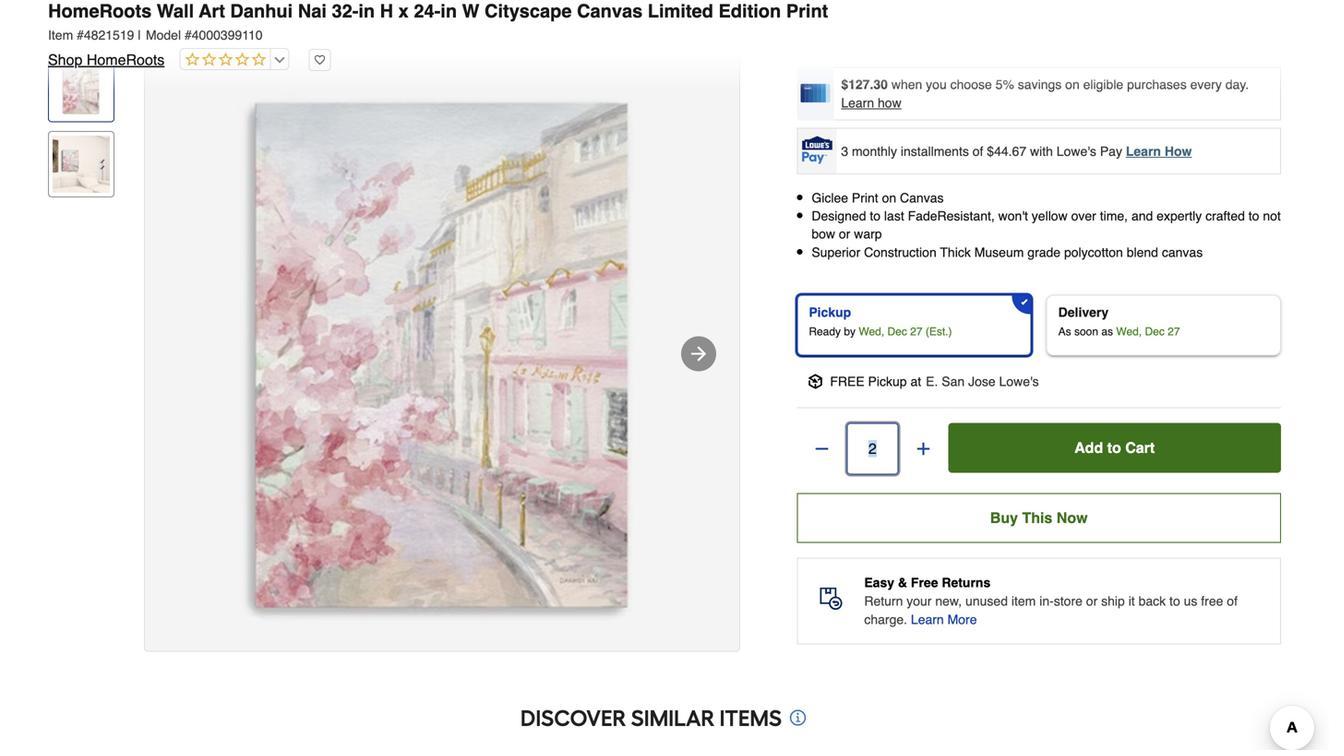 Task type: locate. For each thing, give the bounding box(es) containing it.
returns
[[942, 576, 991, 590]]

or down designed
[[839, 227, 851, 242]]

of left $44.67
[[973, 144, 984, 159]]

canvas up item number 4 8 2 1 5 1 9 and model number 4 0 0 0 3 9 9 1 1 0 element
[[577, 0, 643, 22]]

1 horizontal spatial in
[[441, 0, 457, 22]]

1 horizontal spatial wed,
[[1117, 325, 1142, 338]]

27 left (est.)
[[911, 325, 923, 338]]

w
[[462, 0, 480, 22]]

on
[[1066, 77, 1080, 92], [882, 191, 897, 205]]

# right item
[[77, 28, 84, 42]]

1 horizontal spatial dec
[[1145, 325, 1165, 338]]

model
[[146, 28, 181, 42]]

you
[[926, 77, 947, 92]]

time,
[[1100, 209, 1128, 224]]

dec
[[888, 325, 908, 338], [1145, 325, 1165, 338]]

Stepper number input field with increment and decrement buttons number field
[[847, 423, 899, 475]]

on up last
[[882, 191, 897, 205]]

to inside button
[[1108, 439, 1122, 457]]

pickup left at on the right of page
[[869, 374, 907, 389]]

1 horizontal spatial learn
[[911, 613, 944, 627]]

on inside "giclee print on canvas designed to last faderesistant, won't yellow over time, and expertly crafted to not bow or warp superior construction thick museum grade polycotton blend canvas"
[[882, 191, 897, 205]]

lowes pay logo image
[[799, 136, 836, 164]]

wed, right by
[[859, 325, 885, 338]]

2 vertical spatial learn
[[911, 613, 944, 627]]

dec inside delivery as soon as wed, dec 27
[[1145, 325, 1165, 338]]

1 horizontal spatial canvas
[[900, 191, 944, 205]]

1 horizontal spatial of
[[1228, 594, 1238, 609]]

canvas
[[577, 0, 643, 22], [900, 191, 944, 205]]

pickup image
[[808, 374, 823, 389]]

#
[[77, 28, 84, 42], [185, 28, 192, 42]]

0 vertical spatial lowe's
[[1057, 144, 1097, 159]]

2 horizontal spatial learn
[[1126, 144, 1162, 159]]

limited
[[648, 0, 714, 22]]

homeroots down |
[[87, 51, 165, 68]]

1 vertical spatial or
[[1087, 594, 1098, 609]]

1 wed, from the left
[[859, 325, 885, 338]]

|
[[138, 28, 141, 42]]

pickup up ready
[[809, 305, 852, 320]]

in-
[[1040, 594, 1054, 609]]

and
[[1132, 209, 1154, 224]]

to inside the easy & free returns return your new, unused item in-store or ship it back to us free of charge.
[[1170, 594, 1181, 609]]

1 vertical spatial on
[[882, 191, 897, 205]]

1 horizontal spatial print
[[852, 191, 879, 205]]

of
[[973, 144, 984, 159], [1228, 594, 1238, 609]]

cart
[[1126, 439, 1155, 457]]

cityscape
[[485, 0, 572, 22]]

in
[[359, 0, 375, 22], [441, 0, 457, 22]]

or
[[839, 227, 851, 242], [1087, 594, 1098, 609]]

us
[[1184, 594, 1198, 609]]

0 horizontal spatial on
[[882, 191, 897, 205]]

$127.30
[[842, 77, 888, 92]]

of right the free
[[1228, 594, 1238, 609]]

print
[[787, 0, 829, 22], [852, 191, 879, 205]]

add to cart button
[[949, 423, 1282, 473]]

day.
[[1226, 77, 1250, 92]]

0 vertical spatial learn
[[842, 96, 875, 110]]

on left eligible
[[1066, 77, 1080, 92]]

learn down your
[[911, 613, 944, 627]]

won't
[[999, 209, 1029, 224]]

new,
[[936, 594, 962, 609]]

pay
[[1101, 144, 1123, 159]]

eligible
[[1084, 77, 1124, 92]]

dec right the as
[[1145, 325, 1165, 338]]

homeroots up 4821519
[[48, 0, 152, 22]]

&
[[898, 576, 908, 590]]

ship
[[1102, 594, 1125, 609]]

lowe's
[[1057, 144, 1097, 159], [1000, 374, 1039, 389]]

2 in from the left
[[441, 0, 457, 22]]

0 horizontal spatial lowe's
[[1000, 374, 1039, 389]]

0 horizontal spatial in
[[359, 0, 375, 22]]

back
[[1139, 594, 1166, 609]]

0 horizontal spatial wed,
[[859, 325, 885, 338]]

1 vertical spatial canvas
[[900, 191, 944, 205]]

jose
[[969, 374, 996, 389]]

museum
[[975, 245, 1024, 260]]

0 vertical spatial canvas
[[577, 0, 643, 22]]

homeroots  #4000399110 - thumbnail2 image
[[53, 136, 110, 193]]

to right add
[[1108, 439, 1122, 457]]

0 horizontal spatial or
[[839, 227, 851, 242]]

learn inside $127.30 when you choose 5% savings on eligible purchases every day. learn how
[[842, 96, 875, 110]]

0 horizontal spatial #
[[77, 28, 84, 42]]

2 wed, from the left
[[1117, 325, 1142, 338]]

lowe's right jose
[[1000, 374, 1039, 389]]

lowe's for with
[[1057, 144, 1097, 159]]

delivery
[[1059, 305, 1109, 320]]

canvas up last
[[900, 191, 944, 205]]

0 horizontal spatial print
[[787, 0, 829, 22]]

pickup
[[809, 305, 852, 320], [869, 374, 907, 389]]

free
[[830, 374, 865, 389]]

1 horizontal spatial #
[[185, 28, 192, 42]]

0 horizontal spatial 27
[[911, 325, 923, 338]]

in left the h
[[359, 0, 375, 22]]

1 vertical spatial of
[[1228, 594, 1238, 609]]

edition
[[719, 0, 781, 22]]

bow
[[812, 227, 836, 242]]

dec left (est.)
[[888, 325, 908, 338]]

learn more
[[911, 613, 977, 627]]

in left w
[[441, 0, 457, 22]]

0 vertical spatial print
[[787, 0, 829, 22]]

1 horizontal spatial on
[[1066, 77, 1080, 92]]

2 dec from the left
[[1145, 325, 1165, 338]]

to left us
[[1170, 594, 1181, 609]]

0 horizontal spatial pickup
[[809, 305, 852, 320]]

heart outline image
[[309, 49, 331, 71]]

pickup ready by wed, dec 27 (est.)
[[809, 305, 953, 338]]

1 27 from the left
[[911, 325, 923, 338]]

arrow right image
[[688, 343, 710, 365]]

wed, right the as
[[1117, 325, 1142, 338]]

2 27 from the left
[[1168, 325, 1181, 338]]

2 # from the left
[[185, 28, 192, 42]]

homeroots
[[48, 0, 152, 22], [87, 51, 165, 68]]

return
[[865, 594, 903, 609]]

(est.)
[[926, 325, 953, 338]]

wed,
[[859, 325, 885, 338], [1117, 325, 1142, 338]]

0 vertical spatial of
[[973, 144, 984, 159]]

delivery as soon as wed, dec 27
[[1059, 305, 1181, 338]]

your
[[907, 594, 932, 609]]

danhui
[[230, 0, 293, 22]]

wall
[[157, 0, 194, 22]]

monthly
[[852, 144, 898, 159]]

1 horizontal spatial lowe's
[[1057, 144, 1097, 159]]

learn right pay
[[1126, 144, 1162, 159]]

0 vertical spatial pickup
[[809, 305, 852, 320]]

1 horizontal spatial 27
[[1168, 325, 1181, 338]]

learn down $127.30
[[842, 96, 875, 110]]

1 dec from the left
[[888, 325, 908, 338]]

1 horizontal spatial pickup
[[869, 374, 907, 389]]

soon
[[1075, 325, 1099, 338]]

thick
[[940, 245, 971, 260]]

learn more link
[[911, 611, 977, 629]]

1 vertical spatial homeroots
[[87, 51, 165, 68]]

with
[[1031, 144, 1054, 159]]

homeroots wall art danhui nai 32-in h x 24-in w cityscape canvas limited edition print item # 4821519 | model # 4000399110
[[48, 0, 829, 42]]

option group
[[790, 288, 1289, 363]]

print right edition
[[787, 0, 829, 22]]

at
[[911, 374, 922, 389]]

of inside the easy & free returns return your new, unused item in-store or ship it back to us free of charge.
[[1228, 594, 1238, 609]]

# right model
[[185, 28, 192, 42]]

it
[[1129, 594, 1136, 609]]

3 monthly installments of $44.67 with lowe's pay learn how
[[842, 144, 1193, 159]]

unused
[[966, 594, 1008, 609]]

0 horizontal spatial canvas
[[577, 0, 643, 22]]

by
[[844, 325, 856, 338]]

1 vertical spatial print
[[852, 191, 879, 205]]

0 horizontal spatial dec
[[888, 325, 908, 338]]

learn
[[842, 96, 875, 110], [1126, 144, 1162, 159], [911, 613, 944, 627]]

minus image
[[813, 440, 831, 458]]

choose
[[951, 77, 992, 92]]

plus image
[[914, 440, 933, 458]]

0 vertical spatial or
[[839, 227, 851, 242]]

1 vertical spatial pickup
[[869, 374, 907, 389]]

lowe's left pay
[[1057, 144, 1097, 159]]

0 vertical spatial on
[[1066, 77, 1080, 92]]

or left "ship"
[[1087, 594, 1098, 609]]

1 vertical spatial lowe's
[[1000, 374, 1039, 389]]

print up designed
[[852, 191, 879, 205]]

27 right the as
[[1168, 325, 1181, 338]]

this
[[1023, 510, 1053, 527]]

1 horizontal spatial or
[[1087, 594, 1098, 609]]

0 horizontal spatial learn
[[842, 96, 875, 110]]

0 vertical spatial homeroots
[[48, 0, 152, 22]]

crafted
[[1206, 209, 1246, 224]]



Task type: describe. For each thing, give the bounding box(es) containing it.
4000399110
[[192, 28, 263, 42]]

item number 4 8 2 1 5 1 9 and model number 4 0 0 0 3 9 9 1 1 0 element
[[48, 26, 1282, 44]]

easy
[[865, 576, 895, 590]]

savings
[[1018, 77, 1062, 92]]

1 vertical spatial learn
[[1126, 144, 1162, 159]]

buy
[[991, 510, 1019, 527]]

learn inside learn more link
[[911, 613, 944, 627]]

construction
[[864, 245, 937, 260]]

every
[[1191, 77, 1222, 92]]

art
[[199, 0, 225, 22]]

over
[[1072, 209, 1097, 224]]

how
[[1165, 144, 1193, 159]]

print inside homeroots wall art danhui nai 32-in h x 24-in w cityscape canvas limited edition print item # 4821519 | model # 4000399110
[[787, 0, 829, 22]]

discover similar items heading
[[521, 700, 782, 737]]

27 inside delivery as soon as wed, dec 27
[[1168, 325, 1181, 338]]

24-
[[414, 0, 441, 22]]

item
[[1012, 594, 1036, 609]]

pickup inside 'pickup ready by wed, dec 27 (est.)'
[[809, 305, 852, 320]]

now
[[1057, 510, 1088, 527]]

to left not
[[1249, 209, 1260, 224]]

canvas inside homeroots wall art danhui nai 32-in h x 24-in w cityscape canvas limited edition print item # 4821519 | model # 4000399110
[[577, 0, 643, 22]]

lowe's for jose
[[1000, 374, 1039, 389]]

faderesistant,
[[908, 209, 995, 224]]

purchases
[[1128, 77, 1187, 92]]

1 in from the left
[[359, 0, 375, 22]]

or inside "giclee print on canvas designed to last faderesistant, won't yellow over time, and expertly crafted to not bow or warp superior construction thick museum grade polycotton blend canvas"
[[839, 227, 851, 242]]

not
[[1264, 209, 1282, 224]]

expertly
[[1157, 209, 1202, 224]]

more
[[948, 613, 977, 627]]

san
[[942, 374, 965, 389]]

$44.67
[[987, 144, 1027, 159]]

dec inside 'pickup ready by wed, dec 27 (est.)'
[[888, 325, 908, 338]]

free pickup at e. san jose lowe's
[[830, 374, 1039, 389]]

giclee print on canvas designed to last faderesistant, won't yellow over time, and expertly crafted to not bow or warp superior construction thick museum grade polycotton blend canvas
[[812, 191, 1282, 260]]

as
[[1059, 325, 1072, 338]]

free
[[911, 576, 939, 590]]

superior
[[812, 245, 861, 260]]

on inside $127.30 when you choose 5% savings on eligible purchases every day. learn how
[[1066, 77, 1080, 92]]

info outlined image
[[788, 708, 809, 729]]

1 # from the left
[[77, 28, 84, 42]]

buy this now button
[[797, 493, 1282, 543]]

designed
[[812, 209, 867, 224]]

charge.
[[865, 613, 908, 627]]

e.
[[926, 374, 939, 389]]

shop homeroots
[[48, 51, 165, 68]]

or inside the easy & free returns return your new, unused item in-store or ship it back to us free of charge.
[[1087, 594, 1098, 609]]

add
[[1075, 439, 1104, 457]]

ready
[[809, 325, 841, 338]]

similar
[[631, 705, 715, 732]]

$127.30 when you choose 5% savings on eligible purchases every day. learn how
[[842, 77, 1250, 110]]

32-
[[332, 0, 359, 22]]

learn how link
[[1126, 144, 1193, 159]]

when
[[892, 77, 923, 92]]

giclee
[[812, 191, 849, 205]]

0 horizontal spatial of
[[973, 144, 984, 159]]

canvas inside "giclee print on canvas designed to last faderesistant, won't yellow over time, and expertly crafted to not bow or warp superior construction thick museum grade polycotton blend canvas"
[[900, 191, 944, 205]]

wed, inside 'pickup ready by wed, dec 27 (est.)'
[[859, 325, 885, 338]]

canvas
[[1162, 245, 1203, 260]]

how
[[878, 96, 902, 110]]

as
[[1102, 325, 1114, 338]]

learn how button
[[842, 94, 902, 112]]

option group containing pickup
[[790, 288, 1289, 363]]

item
[[48, 28, 73, 42]]

yellow
[[1032, 209, 1068, 224]]

items
[[720, 705, 782, 732]]

store
[[1054, 594, 1083, 609]]

nai
[[298, 0, 327, 22]]

blend
[[1127, 245, 1159, 260]]

h
[[380, 0, 393, 22]]

print inside "giclee print on canvas designed to last faderesistant, won't yellow over time, and expertly crafted to not bow or warp superior construction thick museum grade polycotton blend canvas"
[[852, 191, 879, 205]]

to left last
[[870, 209, 881, 224]]

discover similar items
[[521, 705, 782, 732]]

polycotton
[[1065, 245, 1124, 260]]

shop
[[48, 51, 83, 68]]

add to cart
[[1075, 439, 1155, 457]]

27 inside 'pickup ready by wed, dec 27 (est.)'
[[911, 325, 923, 338]]

grade
[[1028, 245, 1061, 260]]

homeroots inside homeroots wall art danhui nai 32-in h x 24-in w cityscape canvas limited edition print item # 4821519 | model # 4000399110
[[48, 0, 152, 22]]

buy this now
[[991, 510, 1088, 527]]

3
[[842, 144, 849, 159]]

zero stars image
[[180, 52, 266, 69]]

wed, inside delivery as soon as wed, dec 27
[[1117, 325, 1142, 338]]

homeroots  #4000399110 - thumbnail image
[[53, 60, 110, 118]]

installments
[[901, 144, 969, 159]]

homeroots  #4000399110 image
[[145, 57, 740, 651]]

warp
[[854, 227, 882, 242]]

4821519
[[84, 28, 134, 42]]

last
[[885, 209, 905, 224]]

x
[[399, 0, 409, 22]]



Task type: vqa. For each thing, say whether or not it's contained in the screenshot.
of within Easy & Free Returns Return Your New, Unused Item In-Store Or Ship It Back To Us Free Of Charge.
yes



